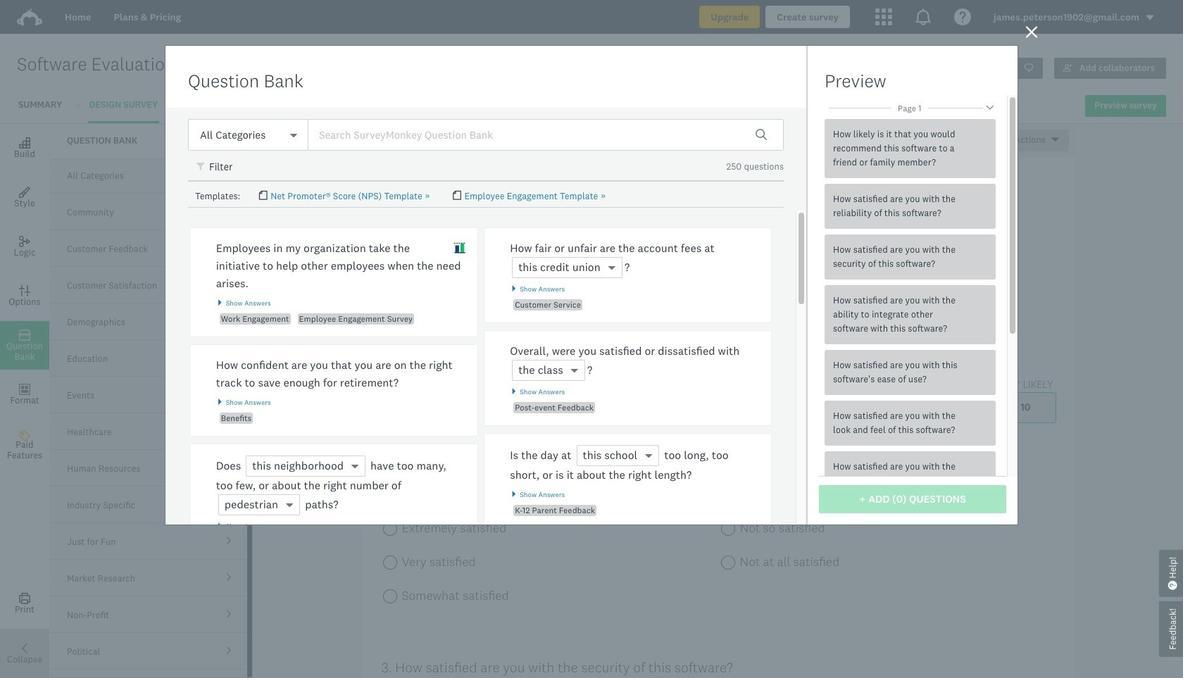Task type: vqa. For each thing, say whether or not it's contained in the screenshot.
leftmost Products Icon
yes



Task type: locate. For each thing, give the bounding box(es) containing it.
0 vertical spatial icon   xjtfe image
[[197, 162, 206, 172]]

0 horizontal spatial icon   xjtfe image
[[197, 162, 206, 172]]

surveymonkey logo image
[[17, 8, 42, 26]]

0 horizontal spatial products icon image
[[876, 8, 892, 25]]

Search SurveyMonkey Question Bank text field
[[308, 119, 784, 151]]

products icon image
[[876, 8, 892, 25], [915, 8, 932, 25]]

2 products icon image from the left
[[915, 8, 932, 25]]

1 horizontal spatial products icon image
[[915, 8, 932, 25]]

1 horizontal spatial icon   xjtfe image
[[454, 242, 466, 254]]

icon   xjtfe image
[[197, 162, 206, 172], [454, 242, 466, 254]]



Task type: describe. For each thing, give the bounding box(es) containing it.
1 vertical spatial icon   xjtfe image
[[454, 242, 466, 254]]

help icon image
[[954, 8, 971, 25]]

1 products icon image from the left
[[876, 8, 892, 25]]



